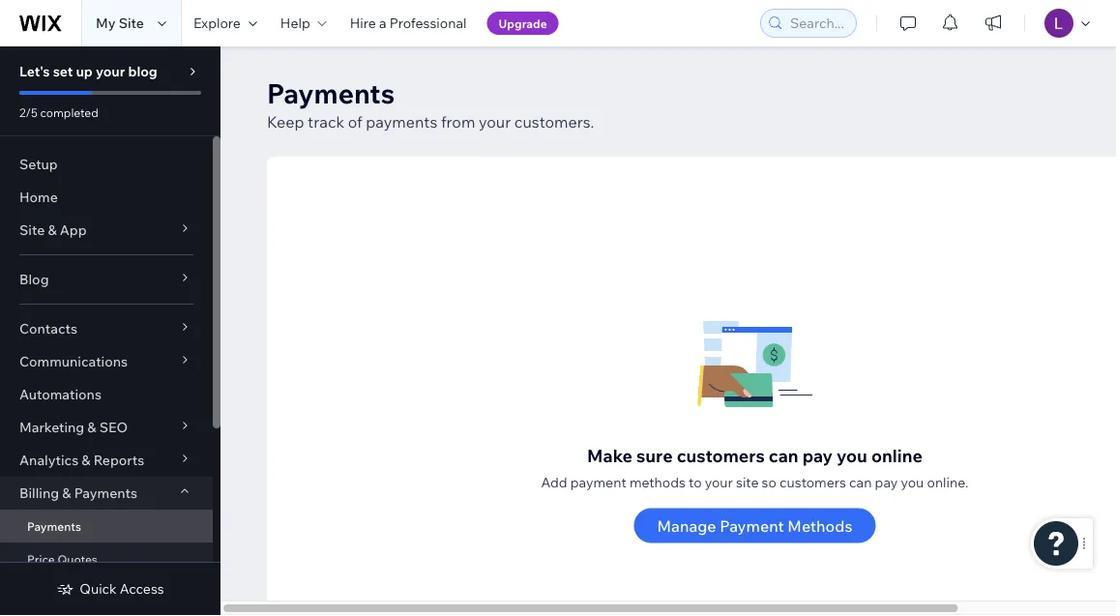 Task type: locate. For each thing, give the bounding box(es) containing it.
marketing & seo
[[19, 419, 128, 436]]

billing & payments
[[19, 485, 137, 502]]

you down the online
[[902, 474, 925, 491]]

pay up methods
[[803, 445, 833, 466]]

of
[[348, 112, 363, 132]]

communications
[[19, 353, 128, 370]]

you left the online
[[837, 445, 868, 466]]

0 horizontal spatial can
[[769, 445, 799, 466]]

0 vertical spatial your
[[96, 63, 125, 80]]

help button
[[269, 0, 339, 46]]

hire a professional
[[350, 15, 467, 31]]

site right my
[[119, 15, 144, 31]]

customers right so
[[780, 474, 847, 491]]

quick
[[80, 581, 117, 598]]

1 vertical spatial site
[[19, 222, 45, 239]]

up
[[76, 63, 93, 80]]

blog
[[128, 63, 158, 80]]

2 horizontal spatial your
[[705, 474, 734, 491]]

your inside payments keep track of payments from your customers.
[[479, 112, 511, 132]]

access
[[120, 581, 164, 598]]

home link
[[0, 181, 213, 214]]

& inside popup button
[[87, 419, 96, 436]]

& left "app"
[[48, 222, 57, 239]]

methods
[[630, 474, 686, 491]]

0 horizontal spatial you
[[837, 445, 868, 466]]

payments
[[267, 76, 395, 110], [74, 485, 137, 502], [27, 519, 81, 534]]

0 vertical spatial payments
[[267, 76, 395, 110]]

& left seo
[[87, 419, 96, 436]]

1 vertical spatial you
[[902, 474, 925, 491]]

1 horizontal spatial can
[[850, 474, 873, 491]]

you
[[837, 445, 868, 466], [902, 474, 925, 491]]

blog
[[19, 271, 49, 288]]

a
[[379, 15, 387, 31]]

payments up track
[[267, 76, 395, 110]]

can down the online
[[850, 474, 873, 491]]

0 horizontal spatial site
[[19, 222, 45, 239]]

payments for payments
[[27, 519, 81, 534]]

setup link
[[0, 148, 213, 181]]

1 horizontal spatial customers
[[780, 474, 847, 491]]

payments inside payments keep track of payments from your customers.
[[267, 76, 395, 110]]

payments down the "analytics & reports" popup button
[[74, 485, 137, 502]]

site & app button
[[0, 214, 213, 247]]

1 vertical spatial payments
[[74, 485, 137, 502]]

seo
[[99, 419, 128, 436]]

& right billing
[[62, 485, 71, 502]]

automations link
[[0, 378, 213, 411]]

1 vertical spatial pay
[[876, 474, 899, 491]]

home
[[19, 189, 58, 206]]

1 horizontal spatial you
[[902, 474, 925, 491]]

2 vertical spatial your
[[705, 474, 734, 491]]

customers.
[[515, 112, 595, 132]]

quotes
[[57, 552, 98, 567]]

0 horizontal spatial your
[[96, 63, 125, 80]]

site down home
[[19, 222, 45, 239]]

site & app
[[19, 222, 87, 239]]

methods
[[788, 516, 853, 536]]

professional
[[390, 15, 467, 31]]

0 vertical spatial you
[[837, 445, 868, 466]]

billing & payments button
[[0, 477, 213, 510]]

1 horizontal spatial your
[[479, 112, 511, 132]]

can up so
[[769, 445, 799, 466]]

to
[[689, 474, 702, 491]]

your right up
[[96, 63, 125, 80]]

app
[[60, 222, 87, 239]]

help
[[281, 15, 310, 31]]

& left reports
[[82, 452, 91, 469]]

payments for payments keep track of payments from your customers.
[[267, 76, 395, 110]]

your inside sidebar element
[[96, 63, 125, 80]]

&
[[48, 222, 57, 239], [87, 419, 96, 436], [82, 452, 91, 469], [62, 485, 71, 502]]

my site
[[96, 15, 144, 31]]

payments up price quotes
[[27, 519, 81, 534]]

my
[[96, 15, 116, 31]]

your right from
[[479, 112, 511, 132]]

pay
[[803, 445, 833, 466], [876, 474, 899, 491]]

reports
[[94, 452, 144, 469]]

payments
[[366, 112, 438, 132]]

2 vertical spatial payments
[[27, 519, 81, 534]]

customers
[[677, 445, 765, 466], [780, 474, 847, 491]]

price quotes
[[27, 552, 98, 567]]

0 vertical spatial customers
[[677, 445, 765, 466]]

contacts
[[19, 320, 77, 337]]

completed
[[40, 105, 99, 120]]

your right to
[[705, 474, 734, 491]]

site
[[737, 474, 759, 491]]

payments keep track of payments from your customers.
[[267, 76, 595, 132]]

1 vertical spatial can
[[850, 474, 873, 491]]

your
[[96, 63, 125, 80], [479, 112, 511, 132], [705, 474, 734, 491]]

can
[[769, 445, 799, 466], [850, 474, 873, 491]]

analytics
[[19, 452, 79, 469]]

so
[[762, 474, 777, 491]]

0 horizontal spatial pay
[[803, 445, 833, 466]]

2/5
[[19, 105, 38, 120]]

0 vertical spatial site
[[119, 15, 144, 31]]

track
[[308, 112, 345, 132]]

1 vertical spatial your
[[479, 112, 511, 132]]

upgrade
[[499, 16, 548, 30]]

explore
[[193, 15, 241, 31]]

& for site
[[48, 222, 57, 239]]

keep
[[267, 112, 304, 132]]

site
[[119, 15, 144, 31], [19, 222, 45, 239]]

customers up to
[[677, 445, 765, 466]]

pay down the online
[[876, 474, 899, 491]]

sidebar element
[[0, 46, 221, 616]]

1 horizontal spatial pay
[[876, 474, 899, 491]]



Task type: describe. For each thing, give the bounding box(es) containing it.
0 horizontal spatial customers
[[677, 445, 765, 466]]

payment
[[720, 516, 785, 536]]

make
[[588, 445, 633, 466]]

from
[[441, 112, 476, 132]]

blog button
[[0, 263, 213, 296]]

set
[[53, 63, 73, 80]]

payments link
[[0, 510, 213, 543]]

quick access
[[80, 581, 164, 598]]

Search... field
[[785, 10, 851, 37]]

sure
[[637, 445, 673, 466]]

manage payment methods
[[658, 516, 853, 536]]

0 vertical spatial can
[[769, 445, 799, 466]]

payments inside popup button
[[74, 485, 137, 502]]

add
[[542, 474, 568, 491]]

let's
[[19, 63, 50, 80]]

1 horizontal spatial site
[[119, 15, 144, 31]]

& for billing
[[62, 485, 71, 502]]

0 vertical spatial pay
[[803, 445, 833, 466]]

analytics & reports button
[[0, 444, 213, 477]]

marketing & seo button
[[0, 411, 213, 444]]

& for marketing
[[87, 419, 96, 436]]

manage
[[658, 516, 717, 536]]

upgrade button
[[487, 12, 559, 35]]

& for analytics
[[82, 452, 91, 469]]

setup
[[19, 156, 58, 173]]

make sure customers can pay you online add payment methods to your site so customers can pay you online.
[[542, 445, 969, 491]]

automations
[[19, 386, 102, 403]]

site inside popup button
[[19, 222, 45, 239]]

payment
[[571, 474, 627, 491]]

manage payment methods button
[[635, 508, 876, 543]]

1 vertical spatial customers
[[780, 474, 847, 491]]

price quotes link
[[0, 543, 213, 576]]

2/5 completed
[[19, 105, 99, 120]]

hire
[[350, 15, 376, 31]]

billing
[[19, 485, 59, 502]]

price
[[27, 552, 55, 567]]

let's set up your blog
[[19, 63, 158, 80]]

online
[[872, 445, 923, 466]]

contacts button
[[0, 313, 213, 346]]

quick access button
[[56, 581, 164, 598]]

online.
[[928, 474, 969, 491]]

marketing
[[19, 419, 84, 436]]

your inside make sure customers can pay you online add payment methods to your site so customers can pay you online.
[[705, 474, 734, 491]]

hire a professional link
[[339, 0, 479, 46]]

analytics & reports
[[19, 452, 144, 469]]

communications button
[[0, 346, 213, 378]]



Task type: vqa. For each thing, say whether or not it's contained in the screenshot.
Methods
yes



